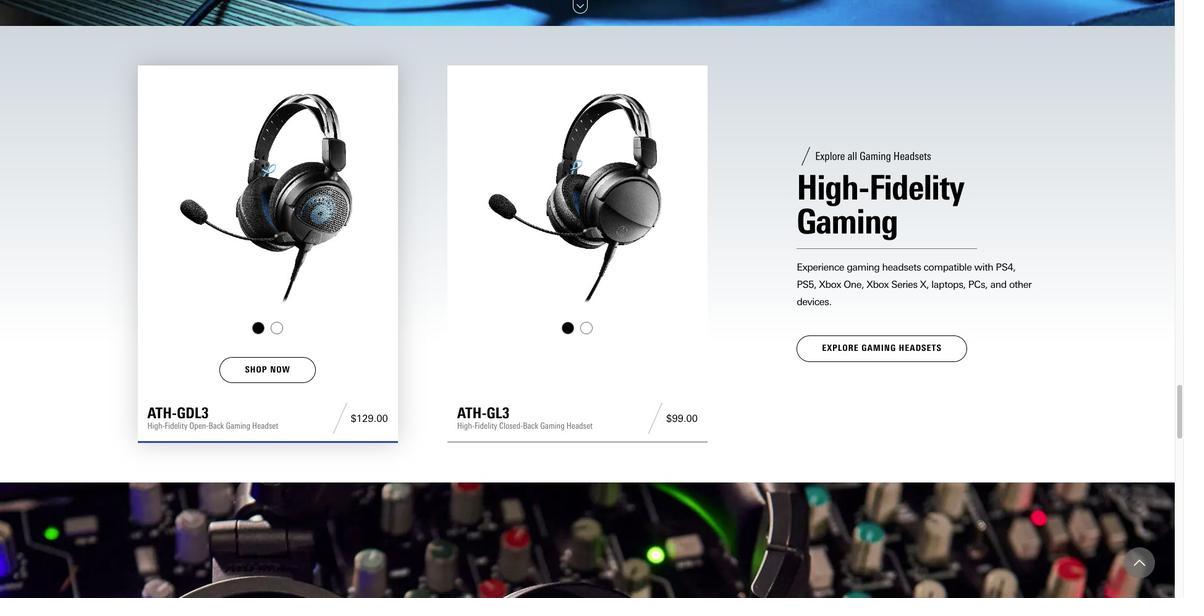 Task type: locate. For each thing, give the bounding box(es) containing it.
headset for gdl3
[[252, 421, 278, 431]]

arrow up image
[[1135, 558, 1146, 569]]

explore gaming headsets link
[[797, 336, 967, 362]]

1 ath- from the left
[[147, 404, 177, 422]]

2 headset from the left
[[567, 421, 593, 431]]

fidelity inside 'ath-gl3 high-fidelity closed-back gaming headset'
[[475, 421, 498, 431]]

headphones |audio-technica image
[[0, 0, 1175, 26], [0, 483, 1175, 598]]

ath- inside 'ath-gl3 high-fidelity closed-back gaming headset'
[[457, 404, 487, 422]]

gaming
[[860, 150, 891, 163], [797, 201, 898, 242], [862, 343, 897, 354], [226, 421, 250, 431], [540, 421, 565, 431]]

2 divider line image from the left
[[645, 403, 667, 434]]

divider line image for ath-gl3
[[645, 403, 667, 434]]

explore down devices.
[[822, 343, 859, 354]]

2 headphones |audio-technica image from the top
[[0, 483, 1175, 598]]

pcs,
[[969, 279, 988, 291]]

other
[[1010, 279, 1032, 291]]

1 back from the left
[[209, 421, 224, 431]]

ath gdl3 image
[[147, 76, 388, 316]]

gaming inside button
[[862, 343, 897, 354]]

experience
[[797, 262, 845, 273]]

explore all gaming headsets
[[816, 150, 932, 163]]

shop
[[245, 365, 268, 375]]

ath-gdl3 high-fidelity open-back gaming headset
[[147, 404, 278, 431]]

1 horizontal spatial option group
[[456, 322, 699, 334]]

back inside 'ath-gl3 high-fidelity closed-back gaming headset'
[[523, 421, 539, 431]]

explore
[[816, 150, 845, 163], [822, 343, 859, 354]]

1 horizontal spatial xbox
[[867, 279, 889, 291]]

0 horizontal spatial xbox
[[819, 279, 842, 291]]

ath- left closed-
[[457, 404, 487, 422]]

high-fidelity gaming
[[797, 167, 965, 242]]

high-
[[797, 167, 870, 208], [147, 421, 165, 431], [457, 421, 475, 431]]

headsets
[[883, 262, 921, 273]]

2 back from the left
[[523, 421, 539, 431]]

fidelity left closed-
[[475, 421, 498, 431]]

ps4,
[[996, 262, 1016, 273]]

2 horizontal spatial high-
[[797, 167, 870, 208]]

headset inside 'ath-gl3 high-fidelity closed-back gaming headset'
[[567, 421, 593, 431]]

headsets
[[894, 150, 932, 163], [899, 343, 942, 354]]

1 vertical spatial headsets
[[899, 343, 942, 354]]

high- down all
[[797, 167, 870, 208]]

1 horizontal spatial headset
[[567, 421, 593, 431]]

back for gl3
[[523, 421, 539, 431]]

x,
[[920, 279, 929, 291]]

now
[[270, 365, 291, 375]]

0 horizontal spatial fidelity
[[165, 421, 188, 431]]

$99.00
[[667, 413, 698, 425]]

0 horizontal spatial headset
[[252, 421, 278, 431]]

high- left gdl3
[[147, 421, 165, 431]]

back inside ath-gdl3 high-fidelity open-back gaming headset
[[209, 421, 224, 431]]

1 vertical spatial explore
[[822, 343, 859, 354]]

xbox down gaming
[[867, 279, 889, 291]]

1 divider line image from the left
[[329, 403, 351, 434]]

0 horizontal spatial back
[[209, 421, 224, 431]]

explore for explore gaming headsets
[[822, 343, 859, 354]]

divider line image
[[329, 403, 351, 434], [645, 403, 667, 434]]

0 horizontal spatial ath-
[[147, 404, 177, 422]]

1 horizontal spatial ath-
[[457, 404, 487, 422]]

ath- inside ath-gdl3 high-fidelity open-back gaming headset
[[147, 404, 177, 422]]

2 horizontal spatial fidelity
[[870, 167, 965, 208]]

high- left gl3
[[457, 421, 475, 431]]

0 vertical spatial headphones |audio-technica image
[[0, 0, 1175, 26]]

ath- left open-
[[147, 404, 177, 422]]

option group for the 'ath gdl3' image
[[146, 322, 389, 334]]

fidelity
[[870, 167, 965, 208], [165, 421, 188, 431], [475, 421, 498, 431]]

fidelity left open-
[[165, 421, 188, 431]]

xbox down the experience
[[819, 279, 842, 291]]

gl3
[[487, 404, 510, 422]]

1 horizontal spatial fidelity
[[475, 421, 498, 431]]

with
[[975, 262, 994, 273]]

gaming
[[847, 262, 880, 273]]

headset
[[252, 421, 278, 431], [567, 421, 593, 431]]

1 headset from the left
[[252, 421, 278, 431]]

fidelity down explore all gaming headsets
[[870, 167, 965, 208]]

compatible
[[924, 262, 972, 273]]

fidelity inside high-fidelity gaming
[[870, 167, 965, 208]]

high- inside ath-gdl3 high-fidelity open-back gaming headset
[[147, 421, 165, 431]]

explore inside button
[[822, 343, 859, 354]]

option group
[[146, 322, 389, 334], [456, 322, 699, 334]]

0 horizontal spatial option group
[[146, 322, 389, 334]]

high- inside 'ath-gl3 high-fidelity closed-back gaming headset'
[[457, 421, 475, 431]]

gaming inside ath-gdl3 high-fidelity open-back gaming headset
[[226, 421, 250, 431]]

1 option group from the left
[[146, 322, 389, 334]]

headset inside ath-gdl3 high-fidelity open-back gaming headset
[[252, 421, 278, 431]]

xbox
[[819, 279, 842, 291], [867, 279, 889, 291]]

1 horizontal spatial high-
[[457, 421, 475, 431]]

0 horizontal spatial divider line image
[[329, 403, 351, 434]]

explore left all
[[816, 150, 845, 163]]

shop now
[[245, 365, 291, 375]]

0 horizontal spatial high-
[[147, 421, 165, 431]]

fidelity inside ath-gdl3 high-fidelity open-back gaming headset
[[165, 421, 188, 431]]

2 option group from the left
[[456, 322, 699, 334]]

2 ath- from the left
[[457, 404, 487, 422]]

ath-
[[147, 404, 177, 422], [457, 404, 487, 422]]

1 vertical spatial headphones |audio-technica image
[[0, 483, 1175, 598]]

0 vertical spatial explore
[[816, 150, 845, 163]]

1 horizontal spatial back
[[523, 421, 539, 431]]

1 horizontal spatial divider line image
[[645, 403, 667, 434]]

back
[[209, 421, 224, 431], [523, 421, 539, 431]]



Task type: describe. For each thing, give the bounding box(es) containing it.
high- inside high-fidelity gaming
[[797, 167, 870, 208]]

closed-
[[499, 421, 523, 431]]

back for gdl3
[[209, 421, 224, 431]]

open-
[[190, 421, 209, 431]]

explore gaming headsets
[[822, 343, 942, 354]]

gaming inside 'ath-gl3 high-fidelity closed-back gaming headset'
[[540, 421, 565, 431]]

headset for gl3
[[567, 421, 593, 431]]

0 vertical spatial headsets
[[894, 150, 932, 163]]

high- for ath-gl3
[[457, 421, 475, 431]]

high- for ath-gdl3
[[147, 421, 165, 431]]

fidelity for ath-gl3
[[475, 421, 498, 431]]

fidelity for ath-gdl3
[[165, 421, 188, 431]]

and
[[991, 279, 1007, 291]]

explore for explore all gaming headsets
[[816, 150, 845, 163]]

gdl3
[[177, 404, 209, 422]]

$129.00
[[351, 413, 388, 425]]

laptops,
[[932, 279, 966, 291]]

1 headphones |audio-technica image from the top
[[0, 0, 1175, 26]]

ps5,
[[797, 279, 817, 291]]

series
[[892, 279, 918, 291]]

option group for ath gl3 image
[[456, 322, 699, 334]]

headsets inside button
[[899, 343, 942, 354]]

ath- for gdl3
[[147, 404, 177, 422]]

ath-gl3 high-fidelity closed-back gaming headset
[[457, 404, 593, 431]]

gaming inside high-fidelity gaming
[[797, 201, 898, 242]]

all
[[848, 150, 858, 163]]

ath gl3 image
[[457, 76, 698, 316]]

devices.
[[797, 296, 832, 308]]

1 xbox from the left
[[819, 279, 842, 291]]

2 xbox from the left
[[867, 279, 889, 291]]

ath- for gl3
[[457, 404, 487, 422]]

divider line image for ath-gdl3
[[329, 403, 351, 434]]

shop now link
[[220, 357, 316, 383]]

one,
[[844, 279, 864, 291]]

experience gaming headsets compatible with ps4, ps5, xbox one, xbox series x, laptops, pcs, and other devices.
[[797, 262, 1032, 308]]

explore gaming headsets button
[[797, 336, 967, 362]]



Task type: vqa. For each thing, say whether or not it's contained in the screenshot.
the left option group
yes



